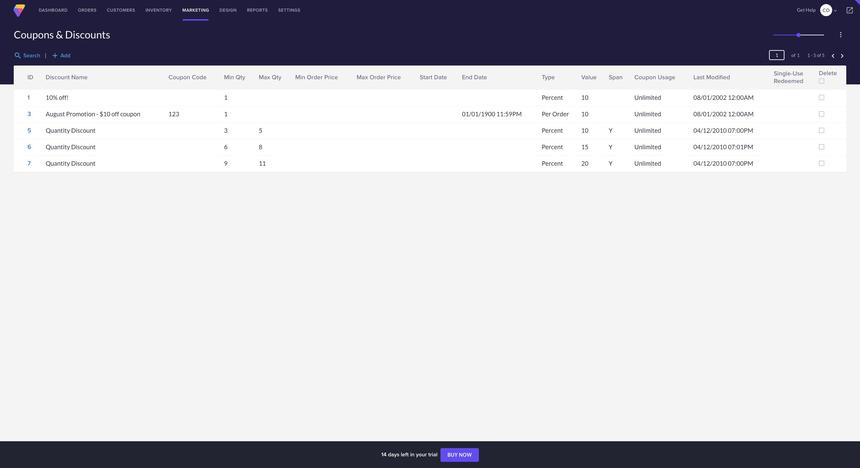 Task type: vqa. For each thing, say whether or not it's contained in the screenshot.


Task type: locate. For each thing, give the bounding box(es) containing it.
10  link from the left
[[576, 73, 583, 79]]

add
[[51, 52, 59, 60]]

date inside the   end date
[[474, 73, 487, 82]]

last
[[694, 73, 705, 82]]

1 horizontal spatial order
[[370, 73, 386, 82]]

1 max from the left
[[259, 73, 270, 82]]

 inside the   coupon code
[[164, 77, 170, 83]]

max for max qty
[[259, 73, 270, 82]]

dashboard
[[39, 7, 68, 13]]

04/12/2010 left 07:01pm
[[694, 143, 727, 151]]

 inside   value
[[577, 77, 583, 83]]

0 vertical spatial 04/12/2010
[[694, 127, 727, 134]]

1 horizontal spatial date
[[474, 73, 487, 82]]

 link for span
[[604, 77, 611, 83]]

date right the start
[[434, 73, 447, 82]]

  start date
[[415, 73, 447, 83]]

unlimited for 6
[[635, 143, 662, 151]]

1 of from the left
[[792, 53, 796, 58]]

9  link from the left
[[537, 77, 544, 83]]

span
[[609, 73, 623, 82]]

07:00pm up 07:01pm
[[728, 127, 754, 134]]

2  link from the left
[[163, 73, 170, 79]]

1 - 5 of 5
[[808, 53, 825, 58]]

2 vertical spatial 10
[[582, 127, 589, 134]]

  last modified
[[689, 73, 731, 83]]

2 quantity discount from the top
[[46, 143, 96, 151]]






coupon usage element
[[631, 66, 690, 90]]

qty for max qty
[[272, 73, 282, 82]]

 inside   max qty
[[254, 77, 260, 83]]

15
[[582, 143, 589, 151]]

max
[[259, 73, 270, 82], [357, 73, 368, 82]]

0 horizontal spatial -
[[96, 110, 98, 118]]

04/12/2010
[[694, 127, 727, 134], [694, 143, 727, 151], [694, 160, 727, 167]]

6  link from the left
[[352, 77, 359, 83]]

13  link from the left
[[689, 77, 696, 83]]

5  from the left
[[291, 77, 297, 83]]

 for value
[[577, 77, 583, 83]]

4  link from the left
[[254, 77, 261, 83]]

1 quantity from the top
[[46, 127, 70, 134]]

1  from the left
[[41, 77, 47, 83]]

2 08/01/2002 12:00am from the top
[[694, 110, 754, 118]]

 for value
[[577, 73, 583, 79]]

0 horizontal spatial date
[[434, 73, 447, 82]]

id
[[27, 73, 33, 82]]

 link for max order price
[[352, 73, 359, 79]]

3 quantity discount from the top
[[46, 160, 96, 167]]

date
[[434, 73, 447, 82], [474, 73, 487, 82]]

off
[[112, 110, 119, 118]]

0 vertical spatial 08/01/2002 12:00am
[[694, 94, 754, 101]]

9  from the left
[[537, 77, 543, 83]]

3 up 9
[[224, 127, 228, 134]]

promotion
[[66, 110, 95, 118]]

3 up 5 'link'
[[27, 110, 31, 119]]

4  from the left
[[254, 73, 260, 79]]

quantity down the august
[[46, 127, 70, 134]]

customers
[[107, 7, 135, 13]]

 inside   min qty
[[219, 77, 226, 83]]

 link for discount name
[[41, 73, 47, 79]]

2 percent from the top
[[542, 127, 563, 134]]

 for coupon usage
[[630, 77, 636, 83]]

6 up 9
[[224, 143, 228, 151]]

 inside the   coupon usage
[[630, 77, 636, 83]]

discounts
[[65, 28, 110, 41]]

1 04/12/2010 from the top
[[694, 127, 727, 134]]

12:00am up 07:01pm
[[728, 110, 754, 118]]

1 quantity discount from the top
[[46, 127, 96, 134]]

2 max from the left
[[357, 73, 368, 82]]

percent left 20
[[542, 160, 563, 167]]

8  link from the left
[[457, 77, 464, 83]]

None text field
[[770, 50, 785, 60]]

mode_editedit









discount name element
[[42, 66, 165, 90]]

6  from the left
[[352, 77, 358, 83]]

1 min from the left
[[224, 73, 234, 82]]

type link
[[542, 73, 555, 82]]

quantity
[[46, 127, 70, 134], [46, 143, 70, 151], [46, 160, 70, 167]]

4 percent from the top
[[542, 160, 563, 167]]

usage
[[658, 73, 676, 82]]

coupon
[[120, 110, 140, 118]]

08/01/2002 12:00am down modified
[[694, 94, 754, 101]]

12  from the left
[[630, 73, 636, 79]]

quantity right 7 link in the top left of the page
[[46, 160, 70, 167]]

 inside   type
[[537, 77, 543, 83]]

price inside   max order price
[[387, 73, 401, 82]]

04/12/2010 down 04/12/2010 07:01pm
[[694, 160, 727, 167]]

min for min qty
[[224, 73, 234, 82]]

3 percent from the top
[[542, 143, 563, 151]]

08/01/2002 for 3
[[694, 110, 727, 118]]

8
[[259, 143, 262, 151]]

 inside   value
[[577, 73, 583, 79]]

orders
[[78, 7, 97, 13]]

1 unlimited from the top
[[635, 94, 662, 101]]

quantity discount for 5
[[46, 127, 96, 134]]

- right of 1
[[811, 53, 813, 58]]

percent left the 15
[[542, 143, 563, 151]]

unlimited for 3
[[635, 110, 662, 118]]

2 coupon from the left
[[635, 73, 657, 82]]

6  link from the left
[[352, 73, 359, 79]]

1 date from the left
[[434, 73, 447, 82]]

3 y from the top
[[609, 160, 613, 167]]

qty inside   max qty
[[272, 73, 282, 82]]

coupon for coupon usage
[[635, 73, 657, 82]]

1 08/01/2002 12:00am from the top
[[694, 94, 754, 101]]

1 10 from the top
[[582, 94, 589, 101]]

4 unlimited from the top
[[635, 143, 662, 151]]

0 vertical spatial 10
[[582, 94, 589, 101]]

4  link from the left
[[254, 73, 261, 79]]

1 vertical spatial 04/12/2010 07:00pm
[[694, 160, 754, 167]]

y
[[609, 127, 613, 134], [609, 143, 613, 151], [609, 160, 613, 167]]

qty for min qty
[[236, 73, 245, 82]]

12  link from the left
[[630, 73, 636, 79]]

design
[[220, 7, 237, 13]]

 inside   min qty
[[219, 73, 226, 79]]

10  link from the left
[[576, 77, 583, 83]]

coupon inside the   coupon usage
[[635, 73, 657, 82]]

5  link from the left
[[290, 73, 297, 79]]

10
[[582, 94, 589, 101], [582, 110, 589, 118], [582, 127, 589, 134]]

0 horizontal spatial qty
[[236, 73, 245, 82]]

 link for min order price
[[290, 73, 297, 79]]

end date link
[[462, 73, 487, 82]]

0 vertical spatial quantity
[[46, 127, 70, 134]]

0 horizontal spatial min
[[224, 73, 234, 82]]

6 down 5 'link'
[[27, 143, 31, 152]]

2 date from the left
[[474, 73, 487, 82]]

1 vertical spatial 08/01/2002 12:00am
[[694, 110, 754, 118]]

of
[[792, 53, 796, 58], [817, 53, 822, 58]]

8  from the left
[[457, 77, 464, 83]]

2  from the left
[[164, 73, 170, 79]]

3 quantity from the top
[[46, 160, 70, 167]]

1 horizontal spatial min
[[295, 73, 305, 82]]

1 horizontal spatial of
[[817, 53, 822, 58]]

qty
[[236, 73, 245, 82], [272, 73, 282, 82]]

1 vertical spatial quantity discount
[[46, 143, 96, 151]]

5  link from the left
[[290, 77, 297, 83]]

&
[[56, 28, 63, 41]]

11  from the left
[[604, 77, 610, 83]]

  discount name
[[41, 73, 88, 83]]

trial
[[428, 451, 438, 459]]

2  link from the left
[[163, 77, 170, 83]]

2 08/01/2002 from the top
[[694, 110, 727, 118]]

  type
[[537, 73, 555, 83]]

0 vertical spatial quantity discount
[[46, 127, 96, 134]]

  max order price
[[352, 73, 401, 83]]

04/12/2010 up 04/12/2010 07:01pm
[[694, 127, 727, 134]]

unlimited for 5
[[635, 127, 662, 134]]

13  from the left
[[689, 77, 695, 83]]

7  link from the left
[[415, 77, 422, 83]]

10 up the 15
[[582, 127, 589, 134]]

6
[[27, 143, 31, 152], [224, 143, 228, 151]]

 link for start date
[[415, 77, 422, 83]]

8  link from the left
[[457, 73, 464, 79]]

10  from the left
[[577, 73, 583, 79]]

12  from the left
[[630, 77, 636, 83]]

08/01/2002 12:00am
[[694, 94, 754, 101], [694, 110, 754, 118]]

12  link from the left
[[630, 77, 636, 83]]

1 qty from the left
[[236, 73, 245, 82]]

of left keyboard_arrow_left
[[817, 53, 822, 58]]

mode_editedit









span element
[[606, 66, 631, 90]]

0 vertical spatial 07:00pm
[[728, 127, 754, 134]]

of up use
[[792, 53, 796, 58]]

 inside   max qty
[[254, 73, 260, 79]]

y for 6
[[609, 143, 613, 151]]

2 04/12/2010 from the top
[[694, 143, 727, 151]]

august
[[46, 110, 65, 118]]

1 price from the left
[[324, 73, 338, 82]]

start
[[420, 73, 433, 82]]

delete element
[[816, 66, 847, 90]]

keyboard_arrow_right
[[839, 52, 847, 60]]

 inside the   coupon usage
[[630, 73, 636, 79]]

10  from the left
[[577, 77, 583, 83]]

0 horizontal spatial 3
[[27, 110, 31, 119]]

max qty link
[[259, 73, 282, 82]]

7  link from the left
[[415, 73, 422, 79]]

08/01/2002 12:00am up 04/12/2010 07:01pm
[[694, 110, 754, 118]]

10 for 1
[[582, 94, 589, 101]]

 link for type
[[537, 73, 544, 79]]

 link for end date
[[457, 77, 464, 83]]

mode_editedit









max qty element
[[255, 66, 292, 90]]

11  link from the left
[[604, 77, 611, 83]]

 inside   discount name
[[41, 73, 47, 79]]

4  from the left
[[254, 77, 260, 83]]

 inside the   end date
[[457, 73, 464, 79]]

2 vertical spatial 04/12/2010
[[694, 160, 727, 167]]

07:00pm
[[728, 127, 754, 134], [728, 160, 754, 167]]

min inside   min order price
[[295, 73, 305, 82]]

10 right per order
[[582, 110, 589, 118]]

min inside   min qty
[[224, 73, 234, 82]]

coupons & discounts
[[14, 28, 110, 41]]

0 horizontal spatial of
[[792, 53, 796, 58]]

2 vertical spatial y
[[609, 160, 613, 167]]

04/12/2010 for 7
[[694, 160, 727, 167]]

10 down   value
[[582, 94, 589, 101]]

price inside   min order price
[[324, 73, 338, 82]]

5 unlimited from the top
[[635, 160, 662, 167]]

more_vert
[[837, 31, 845, 39]]

2 y from the top
[[609, 143, 613, 151]]

2 qty from the left
[[272, 73, 282, 82]]

3
[[27, 110, 31, 119], [224, 127, 228, 134]]

 link for max qty
[[254, 77, 261, 83]]

unlimited
[[635, 94, 662, 101], [635, 110, 662, 118], [635, 127, 662, 134], [635, 143, 662, 151], [635, 160, 662, 167]]

of 1
[[787, 53, 800, 58]]

0 vertical spatial y
[[609, 127, 613, 134]]

1 vertical spatial 08/01/2002
[[694, 110, 727, 118]]

price
[[324, 73, 338, 82], [387, 73, 401, 82]]

123
[[169, 110, 179, 118]]

 for min order price
[[291, 77, 297, 83]]

min right code
[[224, 73, 234, 82]]

quantity for 5
[[46, 127, 70, 134]]

9
[[224, 160, 228, 167]]

0 vertical spatial 12:00am
[[728, 94, 754, 101]]

 inside   span
[[604, 77, 610, 83]]

9  from the left
[[537, 73, 543, 79]]

13  from the left
[[689, 73, 695, 79]]

 for coupon code
[[164, 73, 170, 79]]

 inside   span
[[604, 73, 610, 79]]

1 horizontal spatial max
[[357, 73, 368, 82]]

 inside the   coupon code
[[164, 73, 170, 79]]

date for end date
[[474, 73, 487, 82]]

7  from the left
[[415, 73, 421, 79]]

quantity discount for 7
[[46, 160, 96, 167]]

9  link from the left
[[537, 73, 544, 79]]

2 10 from the top
[[582, 110, 589, 118]]

 inside the   end date
[[457, 77, 464, 83]]

8  from the left
[[457, 73, 464, 79]]

07:01pm
[[728, 143, 754, 151]]

marketing
[[182, 7, 209, 13]]

order
[[307, 73, 323, 82], [370, 73, 386, 82], [553, 110, 569, 118]]

2  from the left
[[164, 77, 170, 83]]


[[41, 77, 47, 83], [164, 77, 170, 83], [219, 77, 226, 83], [254, 77, 260, 83], [291, 77, 297, 83], [352, 77, 358, 83], [415, 77, 421, 83], [457, 77, 464, 83], [537, 77, 543, 83], [577, 77, 583, 83], [604, 77, 610, 83], [630, 77, 636, 83], [689, 77, 695, 83]]

qty inside   min qty
[[236, 73, 245, 82]]

 for span
[[604, 77, 610, 83]]

12:00am down 




last modified element
[[728, 94, 754, 101]]

 inside   min order price
[[291, 77, 297, 83]]

date right 'end'
[[474, 73, 487, 82]]

 inside   discount name
[[41, 77, 47, 83]]

 link for value
[[576, 77, 583, 83]]

 for end date
[[457, 77, 464, 83]]

search search
[[14, 52, 40, 60]]

1 horizontal spatial -
[[811, 53, 813, 58]]

1 vertical spatial 3
[[224, 127, 228, 134]]

  min order price
[[291, 73, 338, 83]]

2 vertical spatial quantity discount
[[46, 160, 96, 167]]

3 04/12/2010 from the top
[[694, 160, 727, 167]]

more_vert button
[[836, 29, 847, 40]]

 inside   last modified
[[689, 73, 695, 79]]

  max qty
[[254, 73, 282, 83]]

max inside   max qty
[[259, 73, 270, 82]]

 link
[[41, 77, 47, 83], [163, 77, 170, 83], [219, 77, 226, 83], [254, 77, 261, 83], [290, 77, 297, 83], [352, 77, 359, 83], [415, 77, 422, 83], [457, 77, 464, 83], [537, 77, 544, 83], [576, 77, 583, 83], [604, 77, 611, 83], [630, 77, 636, 83], [689, 77, 696, 83]]

1 04/12/2010 07:00pm from the top
[[694, 127, 754, 134]]

3 10 from the top
[[582, 127, 589, 134]]

  coupon code
[[164, 73, 207, 83]]

 for last modified
[[689, 77, 695, 83]]

2 07:00pm from the top
[[728, 160, 754, 167]]

1 vertical spatial 12:00am
[[728, 110, 754, 118]]

1 12:00am from the top
[[728, 94, 754, 101]]

1  link from the left
[[41, 77, 47, 83]]

min right mode_editedit









max qty element
[[295, 73, 305, 82]]

1 percent from the top
[[542, 94, 563, 101]]

0 horizontal spatial order
[[307, 73, 323, 82]]

04/12/2010 07:00pm down 04/12/2010 07:01pm
[[694, 160, 754, 167]]

1 coupon from the left
[[169, 73, 190, 82]]

1 vertical spatial 10
[[582, 110, 589, 118]]

1 vertical spatial quantity
[[46, 143, 70, 151]]

0 horizontal spatial price
[[324, 73, 338, 82]]

percent
[[542, 94, 563, 101], [542, 127, 563, 134], [542, 143, 563, 151], [542, 160, 563, 167]]

04/12/2010 07:00pm for 5
[[694, 127, 754, 134]]

6 link
[[27, 143, 31, 152]]


[[846, 6, 854, 14]]

percent down per order
[[542, 127, 563, 134]]

 for last modified
[[689, 73, 695, 79]]

2 12:00am from the top
[[728, 110, 754, 118]]

order inside   min order price
[[307, 73, 323, 82]]

2 of from the left
[[817, 53, 822, 58]]

date inside   start date
[[434, 73, 447, 82]]

1  from the left
[[41, 73, 47, 79]]

- left "$10"
[[96, 110, 98, 118]]

3  from the left
[[219, 77, 226, 83]]

quantity for 6
[[46, 143, 70, 151]]

min
[[224, 73, 234, 82], [295, 73, 305, 82]]

2 unlimited from the top
[[635, 110, 662, 118]]

discount
[[46, 73, 70, 82], [71, 127, 96, 134], [71, 143, 96, 151], [71, 160, 96, 167]]

2 price from the left
[[387, 73, 401, 82]]

3  link from the left
[[219, 73, 226, 79]]

2 04/12/2010 07:00pm from the top
[[694, 160, 754, 167]]

08/01/2002 for 1
[[694, 94, 727, 101]]

your
[[416, 451, 427, 459]]

1 vertical spatial 07:00pm
[[728, 160, 754, 167]]

 inside   min order price
[[291, 73, 297, 79]]

order inside   max order price
[[370, 73, 386, 82]]

value
[[582, 73, 597, 82]]

0 vertical spatial -
[[811, 53, 813, 58]]

7  from the left
[[415, 77, 421, 83]]

07:00pm down 07:01pm
[[728, 160, 754, 167]]

1  link from the left
[[41, 73, 47, 79]]

2 vertical spatial quantity
[[46, 160, 70, 167]]

1 horizontal spatial coupon
[[635, 73, 657, 82]]

1 horizontal spatial qty
[[272, 73, 282, 82]]

percent up per order
[[542, 94, 563, 101]]

04/12/2010 07:00pm
[[694, 127, 754, 134], [694, 160, 754, 167]]

 link for max order price
[[352, 77, 359, 83]]

3  from the left
[[219, 73, 226, 79]]

3 unlimited from the top
[[635, 127, 662, 134]]

0 vertical spatial 08/01/2002
[[694, 94, 727, 101]]

left
[[401, 451, 409, 459]]

coupons
[[14, 28, 54, 41]]

0 horizontal spatial 6
[[27, 143, 31, 152]]

single-
[[774, 69, 793, 78]]

1 vertical spatial 04/12/2010
[[694, 143, 727, 151]]

0 horizontal spatial coupon
[[169, 73, 190, 82]]

 for max qty
[[254, 77, 260, 83]]

11  from the left
[[604, 73, 610, 79]]

13  link from the left
[[689, 73, 696, 79]]

5  from the left
[[291, 73, 297, 79]]

 inside   max order price
[[352, 73, 358, 79]]

max inside   max order price
[[357, 73, 368, 82]]

07:00pm for 5
[[728, 127, 754, 134]]

10 for 5
[[582, 127, 589, 134]]

 for min order price
[[291, 73, 297, 79]]

coupon left code
[[169, 73, 190, 82]]

mode_editedit









coupon code element
[[165, 66, 221, 90]]

2 quantity from the top
[[46, 143, 70, 151]]

 inside   last modified
[[689, 77, 695, 83]]

1 horizontal spatial price
[[387, 73, 401, 82]]

3  link from the left
[[219, 77, 226, 83]]

6  from the left
[[352, 73, 358, 79]]

reports
[[247, 7, 268, 13]]

discount inside   discount name
[[46, 73, 70, 82]]

 for min qty
[[219, 77, 226, 83]]

1 horizontal spatial 6
[[224, 143, 228, 151]]

code
[[192, 73, 207, 82]]

coupon left usage
[[635, 73, 657, 82]]

3 link
[[27, 110, 31, 119]]

11  link from the left
[[604, 73, 611, 79]]

percent for 6
[[542, 143, 563, 151]]

coupon inside the   coupon code
[[169, 73, 190, 82]]

12:00am
[[728, 94, 754, 101], [728, 110, 754, 118]]

1 08/01/2002 from the top
[[694, 94, 727, 101]]

1 y from the top
[[609, 127, 613, 134]]

0 vertical spatial 04/12/2010 07:00pm
[[694, 127, 754, 134]]

quantity right 6 link
[[46, 143, 70, 151]]

redeemed
[[774, 77, 804, 85]]

max order price link
[[357, 73, 401, 82]]

0 horizontal spatial max
[[259, 73, 270, 82]]

 inside   type
[[537, 73, 543, 79]]

 for coupon code
[[164, 77, 170, 83]]

1 vertical spatial y
[[609, 143, 613, 151]]

 inside   start date
[[415, 77, 421, 83]]

 link
[[41, 73, 47, 79], [163, 73, 170, 79], [219, 73, 226, 79], [254, 73, 261, 79], [290, 73, 297, 79], [352, 73, 359, 79], [415, 73, 422, 79], [457, 73, 464, 79], [537, 73, 544, 79], [576, 73, 583, 79], [604, 73, 611, 79], [630, 73, 636, 79], [689, 73, 696, 79]]

2 min from the left
[[295, 73, 305, 82]]

12:00am for 1
[[728, 94, 754, 101]]

buy now
[[448, 452, 472, 458]]

date for start date
[[434, 73, 447, 82]]

$10
[[100, 110, 110, 118]]

single-useredeemed element
[[771, 66, 816, 90]]

 inside   start date
[[415, 73, 421, 79]]

min order price link
[[295, 73, 338, 82]]

-
[[811, 53, 813, 58], [96, 110, 98, 118]]

1 07:00pm from the top
[[728, 127, 754, 134]]

04/12/2010 07:00pm up 04/12/2010 07:01pm
[[694, 127, 754, 134]]

 inside   max order price
[[352, 77, 358, 83]]

04/12/2010 for 6
[[694, 143, 727, 151]]



Task type: describe. For each thing, give the bounding box(es) containing it.
mode_editedit









min qty element
[[221, 66, 255, 90]]

days
[[388, 451, 400, 459]]

mode_editedit









end date element
[[459, 66, 539, 90]]

off!
[[59, 94, 69, 101]]

coupon usage link
[[635, 73, 676, 82]]

mode_editedit









value element
[[578, 66, 606, 90]]

y for 7
[[609, 160, 613, 167]]

search
[[14, 52, 22, 60]]

span link
[[609, 73, 623, 82]]

min qty link
[[224, 73, 245, 82]]

co 
[[823, 7, 839, 14]]

 for max qty
[[254, 73, 260, 79]]

 link for coupon usage
[[630, 73, 636, 79]]

mode_editedit









max order price element
[[353, 66, 417, 90]]

last modified link
[[694, 73, 731, 82]]

start date link
[[420, 73, 447, 82]]

10% off!
[[46, 94, 69, 101]]

 link for last modified
[[689, 77, 696, 83]]

 for start date
[[415, 77, 421, 83]]

7
[[27, 159, 31, 168]]

04/12/2010 for 5
[[694, 127, 727, 134]]

 link for max qty
[[254, 73, 261, 79]]

1 vertical spatial -
[[96, 110, 98, 118]]

get help
[[797, 7, 816, 13]]

 link for value
[[576, 73, 583, 79]]

 for type
[[537, 73, 543, 79]]

get
[[797, 7, 805, 13]]

  coupon usage
[[630, 73, 676, 83]]

7 link
[[27, 159, 31, 168]]

percent for 5
[[542, 127, 563, 134]]

now
[[459, 452, 472, 458]]

dashboard link
[[34, 0, 73, 21]]

0 vertical spatial 3
[[27, 110, 31, 119]]

use
[[793, 69, 804, 78]]

buy
[[448, 452, 458, 458]]

unlimited for 7
[[635, 160, 662, 167]]

price for max order price
[[387, 73, 401, 82]]

 link for min order price
[[290, 77, 297, 83]]

search
[[23, 52, 40, 60]]

 for span
[[604, 73, 610, 79]]

 for discount name
[[41, 77, 47, 83]]

value link
[[582, 73, 597, 82]]

coupon for coupon code
[[169, 73, 190, 82]]

percent for 1
[[542, 94, 563, 101]]






last modified element
[[690, 66, 771, 90]]

 for start date
[[415, 73, 421, 79]]

inventory
[[146, 7, 172, 13]]

 for discount name
[[41, 73, 47, 79]]

unlimited for 1
[[635, 94, 662, 101]]

 for min qty
[[219, 73, 226, 79]]

10%
[[46, 94, 58, 101]]

order for min
[[307, 73, 323, 82]]

 for coupon usage
[[630, 73, 636, 79]]

keyboard_arrow_left
[[829, 52, 838, 60]]

08/01/2002 12:00am for 3
[[694, 110, 754, 118]]

1 horizontal spatial 3
[[224, 127, 228, 134]]

keyboard_arrow_left link
[[829, 52, 838, 60]]

add add
[[51, 52, 71, 60]]

quantity for 7
[[46, 160, 70, 167]]

11:59pm
[[497, 110, 522, 118]]

discount for 7
[[71, 160, 96, 167]]

12:00am for 3
[[728, 110, 754, 118]]

10 for 3
[[582, 110, 589, 118]]

14 days left in your trial
[[381, 451, 439, 459]]

mode_editedit









min order price element
[[292, 66, 353, 90]]

|
[[45, 52, 46, 59]]

discount for 6
[[71, 143, 96, 151]]

 link for coupon usage
[[630, 77, 636, 83]]

 link for discount name
[[41, 77, 47, 83]]

 for type
[[537, 77, 543, 83]]

 link for min qty
[[219, 77, 226, 83]]

keyboard_arrow_left keyboard_arrow_right
[[829, 52, 847, 60]]

 link
[[840, 0, 860, 21]]

 for max order price
[[352, 73, 358, 79]]

quantity discount for 6
[[46, 143, 96, 151]]

08/01/2002 12:00am for 1
[[694, 94, 754, 101]]

  min qty
[[219, 73, 245, 83]]

 link for end date
[[457, 73, 464, 79]]


[[833, 8, 839, 14]]

coupon code link
[[169, 73, 207, 82]]

 link for coupon code
[[163, 73, 170, 79]]

 link for min qty
[[219, 73, 226, 79]]






id element
[[14, 66, 42, 90]]

keyboard_arrow_right link
[[839, 52, 847, 60]]

2 horizontal spatial order
[[553, 110, 569, 118]]

id link
[[27, 73, 33, 82]]

type
[[542, 73, 555, 82]]

add
[[61, 52, 71, 60]]

01/01/1900
[[462, 110, 495, 118]]

single-use redeemed
[[774, 69, 804, 85]]

  value
[[577, 73, 597, 83]]

mode_editedit









start date element
[[417, 66, 459, 90]]

discount for 5
[[71, 127, 96, 134]]

order for max
[[370, 73, 386, 82]]

co
[[823, 7, 830, 13]]

14
[[381, 451, 387, 459]]

 link for coupon code
[[163, 77, 170, 83]]

 link for start date
[[415, 73, 422, 79]]

 link for span
[[604, 73, 611, 79]]

01/01/1900 11:59pm
[[462, 110, 522, 118]]

percent for 7
[[542, 160, 563, 167]]

end
[[462, 73, 473, 82]]

min for min order price
[[295, 73, 305, 82]]

name
[[71, 73, 88, 82]]

in
[[410, 451, 415, 459]]

price for min order price
[[324, 73, 338, 82]]

 for end date
[[457, 73, 464, 79]]

04/12/2010 07:00pm for 7
[[694, 160, 754, 167]]

buy now link
[[441, 449, 479, 462]]

max for max order price
[[357, 73, 368, 82]]

5 link
[[27, 126, 31, 135]]

delete
[[819, 69, 837, 78]]

 for max order price
[[352, 77, 358, 83]]

  end date
[[457, 73, 487, 83]]

1 link
[[27, 93, 30, 102]]

 link for type
[[537, 77, 544, 83]]

  span
[[604, 73, 623, 83]]

y for 5
[[609, 127, 613, 134]]

mode_editedit









type element
[[539, 66, 578, 90]]

07:00pm for 7
[[728, 160, 754, 167]]

per
[[542, 110, 551, 118]]

 link for last modified
[[689, 73, 696, 79]]



